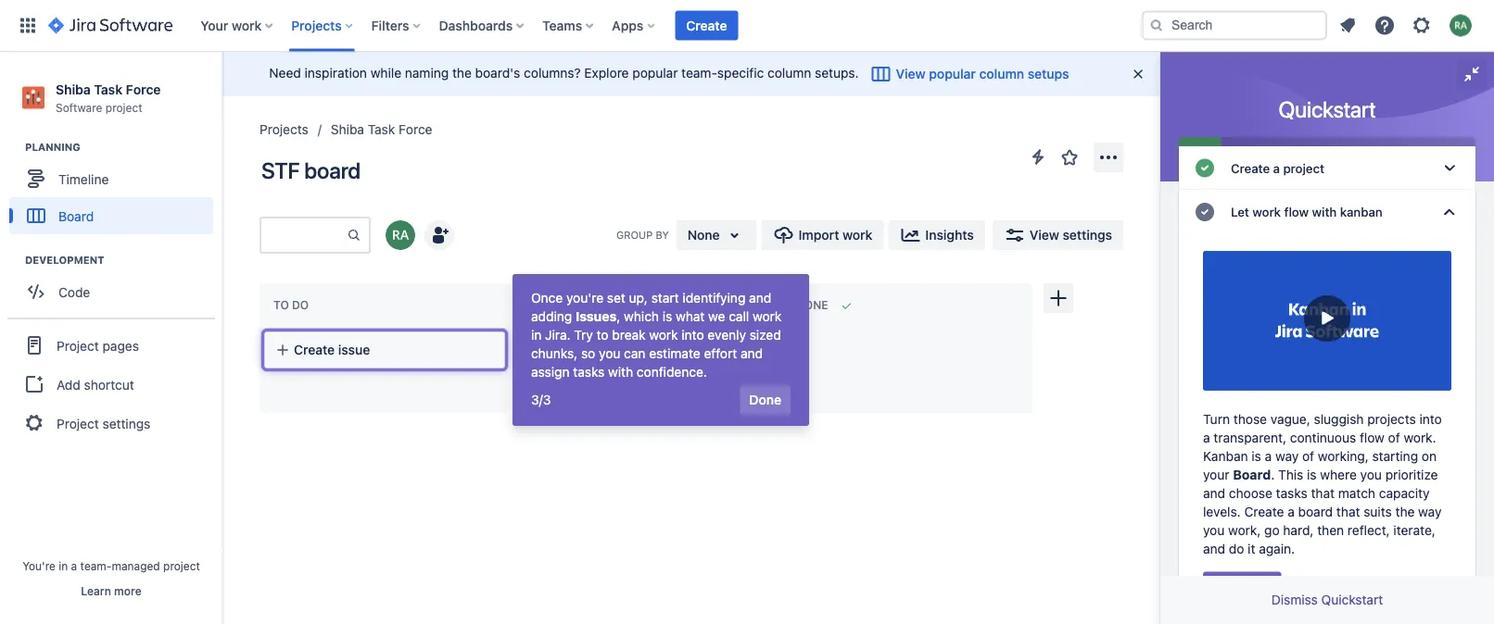 Task type: locate. For each thing, give the bounding box(es) containing it.
vague,
[[1271, 412, 1310, 427]]

done button
[[740, 386, 791, 415]]

star stf board image
[[1059, 146, 1081, 169]]

1 vertical spatial task
[[368, 122, 395, 137]]

0 horizontal spatial you
[[599, 346, 620, 361]]

0 horizontal spatial task
[[94, 82, 122, 97]]

the inside . this is where you prioritize and choose tasks that match capacity levels. create a board that suits the way you work, go hard, then reflect, iterate, and do it again.
[[1395, 504, 1415, 519]]

of down the continuous in the right of the page
[[1302, 449, 1314, 464]]

once
[[531, 291, 563, 306]]

checked image inside let work flow with kanban dropdown button
[[1194, 201, 1216, 223]]

1 horizontal spatial that
[[1337, 504, 1360, 519]]

project pages
[[57, 338, 139, 353]]

a
[[1273, 161, 1280, 176], [1203, 430, 1210, 445], [1265, 449, 1272, 464], [1288, 504, 1295, 519], [71, 560, 77, 573]]

1 vertical spatial way
[[1418, 504, 1442, 519]]

a up hard,
[[1288, 504, 1295, 519]]

confidence.
[[637, 365, 707, 380]]

work inside dropdown button
[[1253, 205, 1281, 219]]

progress
[[549, 299, 610, 312]]

2 vertical spatial view
[[1292, 579, 1322, 595]]

create issue button
[[264, 334, 505, 367]]

best
[[1326, 579, 1353, 595]]

2 horizontal spatial is
[[1307, 467, 1317, 482]]

1 horizontal spatial task
[[368, 122, 395, 137]]

0 horizontal spatial is
[[663, 309, 672, 324]]

is down start at top
[[663, 309, 672, 324]]

1 horizontal spatial into
[[1420, 412, 1442, 427]]

projects
[[291, 18, 342, 33], [260, 122, 308, 137]]

software
[[56, 101, 102, 114]]

0 horizontal spatial way
[[1275, 449, 1299, 464]]

create inside dropdown button
[[1231, 161, 1270, 176]]

0 horizontal spatial view
[[896, 66, 926, 82]]

group
[[7, 318, 215, 450]]

,
[[617, 309, 620, 324]]

projects up stf
[[260, 122, 308, 137]]

create inside . this is where you prioritize and choose tasks that match capacity levels. create a board that suits the way you work, go hard, then reflect, iterate, and do it again.
[[1244, 504, 1284, 519]]

board up then
[[1298, 504, 1333, 519]]

force left sidebar navigation image
[[126, 82, 161, 97]]

is for which
[[663, 309, 672, 324]]

on
[[1422, 449, 1437, 464]]

board down timeline at top left
[[58, 208, 94, 224]]

checked image inside create a project dropdown button
[[1194, 157, 1216, 179]]

jira.
[[545, 328, 571, 343]]

board up choose
[[1233, 467, 1271, 482]]

tasks down the so
[[573, 365, 605, 380]]

settings down 'add shortcut' button
[[102, 416, 150, 431]]

a up let work flow with kanban
[[1273, 161, 1280, 176]]

work inside popup button
[[232, 18, 262, 33]]

hard,
[[1283, 523, 1314, 538]]

force down naming
[[399, 122, 432, 137]]

0 vertical spatial you
[[599, 346, 620, 361]]

0 horizontal spatial with
[[608, 365, 633, 380]]

naming
[[405, 65, 449, 80]]

chevron image
[[1439, 201, 1461, 223]]

flow
[[1284, 205, 1309, 219], [1360, 430, 1385, 445]]

sluggish
[[1314, 412, 1364, 427]]

1 vertical spatial with
[[608, 365, 633, 380]]

planning image
[[3, 136, 25, 159]]

0 vertical spatial projects
[[291, 18, 342, 33]]

0 vertical spatial project
[[57, 338, 99, 353]]

1 horizontal spatial flow
[[1360, 430, 1385, 445]]

managed
[[112, 560, 160, 573]]

the
[[452, 65, 472, 80], [1395, 504, 1415, 519]]

project right software
[[105, 101, 142, 114]]

import work link
[[762, 221, 884, 250]]

0 horizontal spatial team-
[[80, 560, 112, 573]]

create up 'specific'
[[686, 18, 727, 33]]

1 horizontal spatial the
[[1395, 504, 1415, 519]]

let work flow with kanban
[[1231, 205, 1383, 219]]

where
[[1320, 467, 1357, 482]]

1 horizontal spatial in
[[531, 328, 542, 343]]

team- up learn
[[80, 560, 112, 573]]

0 vertical spatial quickstart
[[1279, 96, 1376, 122]]

1 horizontal spatial team-
[[681, 65, 717, 80]]

column left setups
[[979, 66, 1024, 82]]

2 vertical spatial you
[[1203, 523, 1225, 538]]

into up work.
[[1420, 412, 1442, 427]]

by
[[656, 229, 669, 241]]

is right this
[[1307, 467, 1317, 482]]

work right 'your'
[[232, 18, 262, 33]]

tasks inside , which is what we call work in jira. try to break work into evenly sized chunks, so you can estimate effort and assign tasks with confidence.
[[573, 365, 605, 380]]

with inside , which is what we call work in jira. try to break work into evenly sized chunks, so you can estimate effort and assign tasks with confidence.
[[608, 365, 633, 380]]

1 vertical spatial project
[[57, 416, 99, 431]]

column inside button
[[979, 66, 1024, 82]]

settings for project settings
[[102, 416, 150, 431]]

shiba for shiba task force
[[331, 122, 364, 137]]

create inside "button"
[[294, 342, 335, 358]]

0 vertical spatial of
[[1388, 430, 1400, 445]]

1 horizontal spatial tasks
[[1276, 486, 1308, 501]]

1 vertical spatial flow
[[1360, 430, 1385, 445]]

project down add
[[57, 416, 99, 431]]

project up add
[[57, 338, 99, 353]]

0 horizontal spatial settings
[[102, 416, 150, 431]]

create
[[686, 18, 727, 33], [1231, 161, 1270, 176], [294, 342, 335, 358], [1244, 504, 1284, 519]]

teams button
[[537, 11, 601, 40]]

and down sized
[[741, 346, 763, 361]]

explore
[[584, 65, 629, 80]]

2 horizontal spatial you
[[1360, 467, 1382, 482]]

settings image
[[1411, 14, 1433, 37]]

a down turn
[[1203, 430, 1210, 445]]

in progress
[[535, 299, 610, 312]]

assign
[[531, 365, 570, 380]]

1 vertical spatial project
[[1283, 161, 1325, 176]]

view
[[896, 66, 926, 82], [1030, 228, 1059, 243], [1292, 579, 1322, 595]]

1 horizontal spatial shiba
[[331, 122, 364, 137]]

let
[[1231, 205, 1249, 219]]

1 vertical spatial force
[[399, 122, 432, 137]]

continuous
[[1290, 430, 1356, 445]]

settings inside button
[[1063, 228, 1112, 243]]

0 horizontal spatial board
[[304, 158, 361, 184]]

0 horizontal spatial in
[[59, 560, 68, 573]]

way inside . this is where you prioritize and choose tasks that match capacity levels. create a board that suits the way you work, go hard, then reflect, iterate, and do it again.
[[1418, 504, 1442, 519]]

force inside shiba task force software project
[[126, 82, 161, 97]]

1 horizontal spatial you
[[1203, 523, 1225, 538]]

0 vertical spatial in
[[531, 328, 542, 343]]

1 vertical spatial checked image
[[1194, 201, 1216, 223]]

2 vertical spatial is
[[1307, 467, 1317, 482]]

1 vertical spatial view
[[1030, 228, 1059, 243]]

and up call
[[749, 291, 771, 306]]

teams
[[542, 18, 582, 33]]

1 horizontal spatial popular
[[929, 66, 976, 82]]

tasks
[[573, 365, 605, 380], [1276, 486, 1308, 501]]

projects inside dropdown button
[[291, 18, 342, 33]]

work right let
[[1253, 205, 1281, 219]]

project
[[105, 101, 142, 114], [1283, 161, 1325, 176], [163, 560, 200, 573]]

0 vertical spatial task
[[94, 82, 122, 97]]

work up sized
[[753, 309, 782, 324]]

0 vertical spatial view
[[896, 66, 926, 82]]

1 horizontal spatial project
[[163, 560, 200, 573]]

your profile and settings image
[[1450, 14, 1472, 37]]

done
[[796, 299, 828, 312], [749, 393, 781, 408]]

1 vertical spatial into
[[1420, 412, 1442, 427]]

0 vertical spatial board
[[58, 208, 94, 224]]

force inside shiba task force link
[[399, 122, 432, 137]]

task for shiba task force
[[368, 122, 395, 137]]

create column image
[[1047, 287, 1070, 310]]

that
[[1311, 486, 1335, 501], [1337, 504, 1360, 519]]

the down capacity
[[1395, 504, 1415, 519]]

0 horizontal spatial the
[[452, 65, 472, 80]]

turn those vague, sluggish projects into a transparent, continuous flow of work. kanban is a way of working, starting on your
[[1203, 412, 1442, 482]]

projects for projects dropdown button at the left top of page
[[291, 18, 342, 33]]

flow down the projects
[[1360, 430, 1385, 445]]

popular
[[632, 65, 678, 80], [929, 66, 976, 82]]

way up this
[[1275, 449, 1299, 464]]

0 horizontal spatial force
[[126, 82, 161, 97]]

create for create issue
[[294, 342, 335, 358]]

you down levels.
[[1203, 523, 1225, 538]]

0 vertical spatial the
[[452, 65, 472, 80]]

video poster image
[[1203, 243, 1452, 399]]

1 vertical spatial in
[[59, 560, 68, 573]]

a inside create a project dropdown button
[[1273, 161, 1280, 176]]

project
[[57, 338, 99, 353], [57, 416, 99, 431]]

banner
[[0, 0, 1494, 52]]

with down can
[[608, 365, 633, 380]]

1 vertical spatial done
[[749, 393, 781, 408]]

1 vertical spatial board
[[1233, 467, 1271, 482]]

0 horizontal spatial that
[[1311, 486, 1335, 501]]

0 vertical spatial flow
[[1284, 205, 1309, 219]]

columns?
[[524, 65, 581, 80]]

work for your
[[232, 18, 262, 33]]

3/3
[[531, 393, 551, 408]]

0 vertical spatial project
[[105, 101, 142, 114]]

is for this
[[1307, 467, 1317, 482]]

into
[[682, 328, 704, 343], [1420, 412, 1442, 427]]

1 vertical spatial team-
[[80, 560, 112, 573]]

0 vertical spatial checked image
[[1194, 157, 1216, 179]]

1 horizontal spatial way
[[1418, 504, 1442, 519]]

create up let
[[1231, 161, 1270, 176]]

0 vertical spatial settings
[[1063, 228, 1112, 243]]

project right managed
[[163, 560, 200, 573]]

is inside , which is what we call work in jira. try to break work into evenly sized chunks, so you can estimate effort and assign tasks with confidence.
[[663, 309, 672, 324]]

shiba
[[56, 82, 91, 97], [331, 122, 364, 137]]

choose
[[1229, 486, 1273, 501]]

progress bar
[[1179, 137, 1476, 146]]

the right naming
[[452, 65, 472, 80]]

settings inside 'group'
[[102, 416, 150, 431]]

done down sized
[[749, 393, 781, 408]]

create left issue
[[294, 342, 335, 358]]

1 vertical spatial is
[[1252, 449, 1261, 464]]

in right you're
[[59, 560, 68, 573]]

kanban
[[1340, 205, 1383, 219]]

of up starting
[[1388, 430, 1400, 445]]

view right setups.
[[896, 66, 926, 82]]

jira software image
[[48, 14, 173, 37], [48, 14, 173, 37]]

1 horizontal spatial force
[[399, 122, 432, 137]]

0 horizontal spatial board
[[58, 208, 94, 224]]

Search this board text field
[[261, 219, 347, 252]]

1 vertical spatial of
[[1302, 449, 1314, 464]]

is down transparent,
[[1252, 449, 1261, 464]]

task down 'while'
[[368, 122, 395, 137]]

0 horizontal spatial flow
[[1284, 205, 1309, 219]]

specific
[[717, 65, 764, 80]]

dashboards button
[[433, 11, 531, 40]]

you down to
[[599, 346, 620, 361]]

with
[[1312, 205, 1337, 219], [608, 365, 633, 380]]

board right stf
[[304, 158, 361, 184]]

0 vertical spatial done
[[796, 299, 828, 312]]

set
[[607, 291, 626, 306]]

2 horizontal spatial project
[[1283, 161, 1325, 176]]

that down "match" at the bottom of the page
[[1337, 504, 1360, 519]]

0 vertical spatial way
[[1275, 449, 1299, 464]]

transparent,
[[1214, 430, 1287, 445]]

project pages link
[[7, 326, 215, 366]]

work
[[232, 18, 262, 33], [1253, 205, 1281, 219], [843, 228, 873, 243], [753, 309, 782, 324], [649, 328, 678, 343]]

you inside , which is what we call work in jira. try to break work into evenly sized chunks, so you can estimate effort and assign tasks with confidence.
[[599, 346, 620, 361]]

working,
[[1318, 449, 1369, 464]]

1 horizontal spatial with
[[1312, 205, 1337, 219]]

1 horizontal spatial of
[[1388, 430, 1400, 445]]

start
[[651, 291, 679, 306]]

checked image left let
[[1194, 201, 1216, 223]]

task inside shiba task force software project
[[94, 82, 122, 97]]

add
[[57, 377, 80, 392]]

you're in a team-managed project
[[22, 560, 200, 573]]

popular inside button
[[929, 66, 976, 82]]

0 vertical spatial with
[[1312, 205, 1337, 219]]

is inside . this is where you prioritize and choose tasks that match capacity levels. create a board that suits the way you work, go hard, then reflect, iterate, and do it again.
[[1307, 467, 1317, 482]]

force for shiba task force software project
[[126, 82, 161, 97]]

view left best at the right of the page
[[1292, 579, 1322, 595]]

column left setups.
[[767, 65, 811, 80]]

2 project from the top
[[57, 416, 99, 431]]

1 horizontal spatial view
[[1030, 228, 1059, 243]]

group
[[616, 229, 653, 241]]

create inside button
[[686, 18, 727, 33]]

with left the "kanban"
[[1312, 205, 1337, 219]]

those
[[1234, 412, 1267, 427]]

you're
[[566, 291, 604, 306]]

view for view popular column setups
[[896, 66, 926, 82]]

0 vertical spatial is
[[663, 309, 672, 324]]

1 checked image from the top
[[1194, 157, 1216, 179]]

flow inside "turn those vague, sluggish projects into a transparent, continuous flow of work. kanban is a way of working, starting on your"
[[1360, 430, 1385, 445]]

1 horizontal spatial settings
[[1063, 228, 1112, 243]]

work right import
[[843, 228, 873, 243]]

project up let work flow with kanban
[[1283, 161, 1325, 176]]

0 vertical spatial tasks
[[573, 365, 605, 380]]

sidebar navigation image
[[202, 74, 243, 111]]

learn more
[[81, 585, 142, 598]]

projects
[[1367, 412, 1416, 427]]

team- down the 'create' button
[[681, 65, 717, 80]]

reflect,
[[1348, 523, 1390, 538]]

1 vertical spatial settings
[[102, 416, 150, 431]]

1 horizontal spatial is
[[1252, 449, 1261, 464]]

view up create column image
[[1030, 228, 1059, 243]]

done down import
[[796, 299, 828, 312]]

shiba task force
[[331, 122, 432, 137]]

that down where
[[1311, 486, 1335, 501]]

stf board
[[261, 158, 361, 184]]

task up software
[[94, 82, 122, 97]]

in left jira.
[[531, 328, 542, 343]]

do
[[292, 299, 309, 312]]

then
[[1317, 523, 1344, 538]]

2 vertical spatial project
[[163, 560, 200, 573]]

tasks down this
[[1276, 486, 1308, 501]]

shiba inside shiba task force software project
[[56, 82, 91, 97]]

need
[[269, 65, 301, 80]]

0 horizontal spatial tasks
[[573, 365, 605, 380]]

kanban
[[1203, 449, 1248, 464]]

checked image
[[1194, 157, 1216, 179], [1194, 201, 1216, 223]]

filters button
[[366, 11, 428, 40]]

shiba up software
[[56, 82, 91, 97]]

0 horizontal spatial shiba
[[56, 82, 91, 97]]

2 checked image from the top
[[1194, 201, 1216, 223]]

2 horizontal spatial view
[[1292, 579, 1322, 595]]

dismiss quickstart
[[1271, 593, 1383, 608]]

0 vertical spatial shiba
[[56, 82, 91, 97]]

checked image left create a project
[[1194, 157, 1216, 179]]

shiba up stf board at the left top of page
[[331, 122, 364, 137]]

task
[[94, 82, 122, 97], [368, 122, 395, 137]]

show me
[[1214, 579, 1270, 595]]

way up iterate, on the bottom right
[[1418, 504, 1442, 519]]

flow down create a project
[[1284, 205, 1309, 219]]

0 horizontal spatial done
[[749, 393, 781, 408]]

into down what
[[682, 328, 704, 343]]

and left do at the bottom of the page
[[1203, 541, 1225, 557]]

a right you're
[[71, 560, 77, 573]]

Search field
[[1142, 11, 1327, 40]]

create up go at the right bottom
[[1244, 504, 1284, 519]]

settings up create column image
[[1063, 228, 1112, 243]]

code link
[[9, 274, 213, 311]]

done inside button
[[749, 393, 781, 408]]

development image
[[3, 250, 25, 272]]

projects button
[[286, 11, 360, 40]]

appswitcher icon image
[[17, 14, 39, 37]]

development group
[[9, 253, 222, 316]]

1 vertical spatial shiba
[[331, 122, 364, 137]]

1 vertical spatial tasks
[[1276, 486, 1308, 501]]

insights button
[[888, 221, 985, 250]]

0 vertical spatial into
[[682, 328, 704, 343]]

0 horizontal spatial into
[[682, 328, 704, 343]]

effort
[[704, 346, 737, 361]]

code
[[58, 284, 90, 300]]

planning group
[[9, 140, 222, 240]]

you up "match" at the bottom of the page
[[1360, 467, 1382, 482]]

import image
[[773, 224, 795, 247]]

1 horizontal spatial board
[[1298, 504, 1333, 519]]

1 vertical spatial the
[[1395, 504, 1415, 519]]

1 project from the top
[[57, 338, 99, 353]]

0 vertical spatial force
[[126, 82, 161, 97]]

0 horizontal spatial project
[[105, 101, 142, 114]]

a inside . this is where you prioritize and choose tasks that match capacity levels. create a board that suits the way you work, go hard, then reflect, iterate, and do it again.
[[1288, 504, 1295, 519]]

projects up inspiration
[[291, 18, 342, 33]]

banner containing your work
[[0, 0, 1494, 52]]

flow inside let work flow with kanban dropdown button
[[1284, 205, 1309, 219]]



Task type: describe. For each thing, give the bounding box(es) containing it.
project inside shiba task force software project
[[105, 101, 142, 114]]

project inside dropdown button
[[1283, 161, 1325, 176]]

help image
[[1374, 14, 1396, 37]]

project for project pages
[[57, 338, 99, 353]]

to
[[596, 328, 609, 343]]

create for create
[[686, 18, 727, 33]]

0 horizontal spatial column
[[767, 65, 811, 80]]

evenly
[[708, 328, 746, 343]]

add people image
[[428, 224, 450, 247]]

view settings
[[1030, 228, 1112, 243]]

checked image for let
[[1194, 201, 1216, 223]]

practices
[[1356, 579, 1413, 595]]

learn more button
[[81, 584, 142, 599]]

import work
[[799, 228, 873, 243]]

search image
[[1149, 18, 1164, 33]]

chunks,
[[531, 346, 578, 361]]

once you're set up, start identifying and adding
[[531, 291, 771, 324]]

estimate
[[649, 346, 700, 361]]

your
[[1203, 467, 1230, 482]]

board's
[[475, 65, 520, 80]]

create for create a project
[[1231, 161, 1270, 176]]

more image
[[1097, 146, 1120, 169]]

show
[[1214, 579, 1248, 595]]

dismiss quickstart link
[[1271, 593, 1383, 608]]

we
[[708, 309, 725, 324]]

shiba task force link
[[331, 119, 432, 141]]

dismiss image
[[1131, 67, 1146, 82]]

identifying
[[683, 291, 746, 306]]

view for view settings
[[1030, 228, 1059, 243]]

view popular column setups button
[[859, 59, 1080, 89]]

board inside . this is where you prioritize and choose tasks that match capacity levels. create a board that suits the way you work, go hard, then reflect, iterate, and do it again.
[[1298, 504, 1333, 519]]

notifications image
[[1337, 14, 1359, 37]]

view for view best practices
[[1292, 579, 1322, 595]]

primary element
[[11, 0, 1142, 51]]

into inside , which is what we call work in jira. try to break work into evenly sized chunks, so you can estimate effort and assign tasks with confidence.
[[682, 328, 704, 343]]

create issue
[[294, 342, 370, 358]]

work up estimate
[[649, 328, 678, 343]]

your work button
[[195, 11, 280, 40]]

with inside dropdown button
[[1312, 205, 1337, 219]]

setups
[[1028, 66, 1069, 82]]

none button
[[676, 221, 757, 250]]

into inside "turn those vague, sluggish projects into a transparent, continuous flow of work. kanban is a way of working, starting on your"
[[1420, 412, 1442, 427]]

which
[[624, 309, 659, 324]]

more
[[114, 585, 142, 598]]

let work flow with kanban button
[[1179, 190, 1476, 234]]

work for import
[[843, 228, 873, 243]]

insights image
[[899, 224, 922, 247]]

1 vertical spatial you
[[1360, 467, 1382, 482]]

view best practices link
[[1291, 572, 1415, 602]]

group containing project pages
[[7, 318, 215, 450]]

project for project settings
[[57, 416, 99, 431]]

1 vertical spatial that
[[1337, 504, 1360, 519]]

create a project button
[[1179, 146, 1476, 190]]

is inside "turn those vague, sluggish projects into a transparent, continuous flow of work. kanban is a way of working, starting on your"
[[1252, 449, 1261, 464]]

. this is where you prioritize and choose tasks that match capacity levels. create a board that suits the way you work, go hard, then reflect, iterate, and do it again.
[[1203, 467, 1442, 557]]

0 horizontal spatial of
[[1302, 449, 1314, 464]]

it
[[1248, 541, 1255, 557]]

import
[[799, 228, 839, 243]]

iterate,
[[1394, 523, 1436, 538]]

sized
[[750, 328, 781, 343]]

chevron image
[[1439, 157, 1461, 179]]

your work
[[200, 18, 262, 33]]

while
[[371, 65, 401, 80]]

shiba for shiba task force software project
[[56, 82, 91, 97]]

suits
[[1364, 504, 1392, 519]]

add shortcut button
[[7, 366, 215, 403]]

development
[[25, 255, 104, 267]]

group by
[[616, 229, 669, 241]]

play video image
[[1304, 296, 1350, 342]]

a up the .
[[1265, 449, 1272, 464]]

add shortcut
[[57, 377, 134, 392]]

1 horizontal spatial board
[[1233, 467, 1271, 482]]

and inside , which is what we call work in jira. try to break work into evenly sized chunks, so you can estimate effort and assign tasks with confidence.
[[741, 346, 763, 361]]

play kanban onboarding video image
[[1203, 243, 1452, 399]]

starting
[[1372, 449, 1418, 464]]

do
[[1229, 541, 1244, 557]]

pages
[[102, 338, 139, 353]]

prioritize
[[1385, 467, 1438, 482]]

need inspiration while naming the board's columns? explore popular team-specific column setups.
[[269, 65, 859, 80]]

in inside , which is what we call work in jira. try to break work into evenly sized chunks, so you can estimate effort and assign tasks with confidence.
[[531, 328, 542, 343]]

issue
[[338, 342, 370, 358]]

work for let
[[1253, 205, 1281, 219]]

projects link
[[260, 119, 308, 141]]

work,
[[1228, 523, 1261, 538]]

filters
[[371, 18, 409, 33]]

, which is what we call work in jira. try to break work into evenly sized chunks, so you can estimate effort and assign tasks with confidence.
[[531, 309, 782, 380]]

0 vertical spatial team-
[[681, 65, 717, 80]]

1 vertical spatial quickstart
[[1321, 593, 1383, 608]]

you're
[[22, 560, 56, 573]]

dismiss
[[1271, 593, 1318, 608]]

view best practices
[[1292, 579, 1413, 595]]

force for shiba task force
[[399, 122, 432, 137]]

board inside planning group
[[58, 208, 94, 224]]

automations menu button icon image
[[1027, 146, 1049, 168]]

go
[[1264, 523, 1280, 538]]

0 vertical spatial that
[[1311, 486, 1335, 501]]

projects for projects 'link'
[[260, 122, 308, 137]]

your
[[200, 18, 228, 33]]

match
[[1338, 486, 1376, 501]]

checked image for create
[[1194, 157, 1216, 179]]

minimize image
[[1461, 63, 1483, 85]]

call
[[729, 309, 749, 324]]

try
[[574, 328, 593, 343]]

can
[[624, 346, 646, 361]]

inspiration
[[305, 65, 367, 80]]

work.
[[1404, 430, 1436, 445]]

1 horizontal spatial done
[[796, 299, 828, 312]]

and inside once you're set up, start identifying and adding
[[749, 291, 771, 306]]

0 vertical spatial board
[[304, 158, 361, 184]]

0 horizontal spatial popular
[[632, 65, 678, 80]]

way inside "turn those vague, sluggish projects into a transparent, continuous flow of work. kanban is a way of working, starting on your"
[[1275, 449, 1299, 464]]

settings for view settings
[[1063, 228, 1112, 243]]

tasks inside . this is where you prioritize and choose tasks that match capacity levels. create a board that suits the way you work, go hard, then reflect, iterate, and do it again.
[[1276, 486, 1308, 501]]

project settings link
[[7, 403, 215, 444]]

this
[[1278, 467, 1304, 482]]

up,
[[629, 291, 648, 306]]

task for shiba task force software project
[[94, 82, 122, 97]]

adding
[[531, 309, 572, 324]]

view popular column setups
[[896, 66, 1069, 82]]

and down your
[[1203, 486, 1225, 501]]

view settings button
[[992, 221, 1123, 250]]

shortcut
[[84, 377, 134, 392]]

in
[[535, 299, 546, 312]]

dashboards
[[439, 18, 513, 33]]

insights
[[925, 228, 974, 243]]

.
[[1271, 467, 1275, 482]]

issues
[[576, 309, 617, 324]]

ruby anderson image
[[386, 221, 415, 250]]

board link
[[9, 198, 213, 235]]



Task type: vqa. For each thing, say whether or not it's contained in the screenshot.
Jira.
yes



